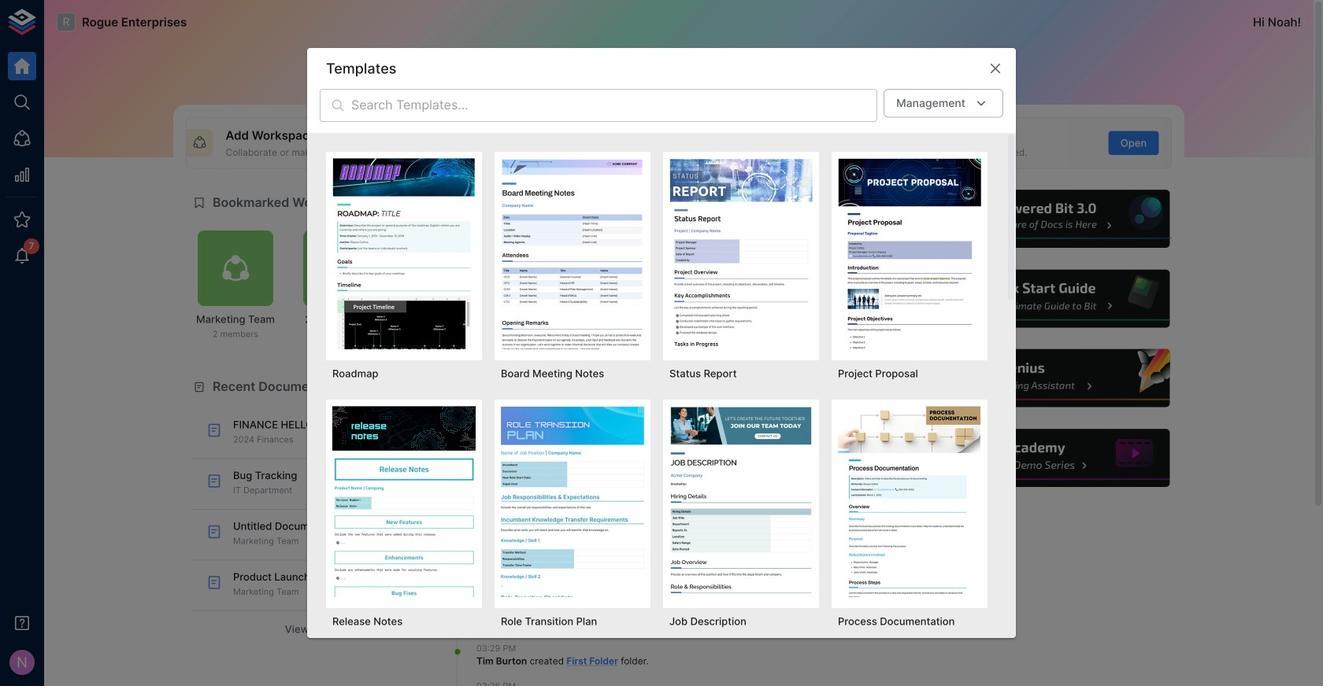 Task type: locate. For each thing, give the bounding box(es) containing it.
dialog
[[307, 48, 1016, 687]]

2 help image from the top
[[935, 268, 1172, 330]]

role transition plan image
[[501, 407, 644, 598]]

process documentation image
[[838, 407, 981, 598]]

help image
[[935, 188, 1172, 250], [935, 268, 1172, 330], [935, 347, 1172, 410], [935, 427, 1172, 490]]

4 help image from the top
[[935, 427, 1172, 490]]

job description image
[[670, 407, 813, 598]]



Task type: describe. For each thing, give the bounding box(es) containing it.
status report image
[[670, 158, 813, 350]]

board meeting notes image
[[501, 158, 644, 350]]

project proposal image
[[838, 158, 981, 350]]

roadmap image
[[332, 158, 476, 350]]

Search Templates... text field
[[351, 89, 878, 122]]

1 help image from the top
[[935, 188, 1172, 250]]

release notes image
[[332, 407, 476, 598]]

3 help image from the top
[[935, 347, 1172, 410]]



Task type: vqa. For each thing, say whether or not it's contained in the screenshot.
4th HELP image from the bottom
yes



